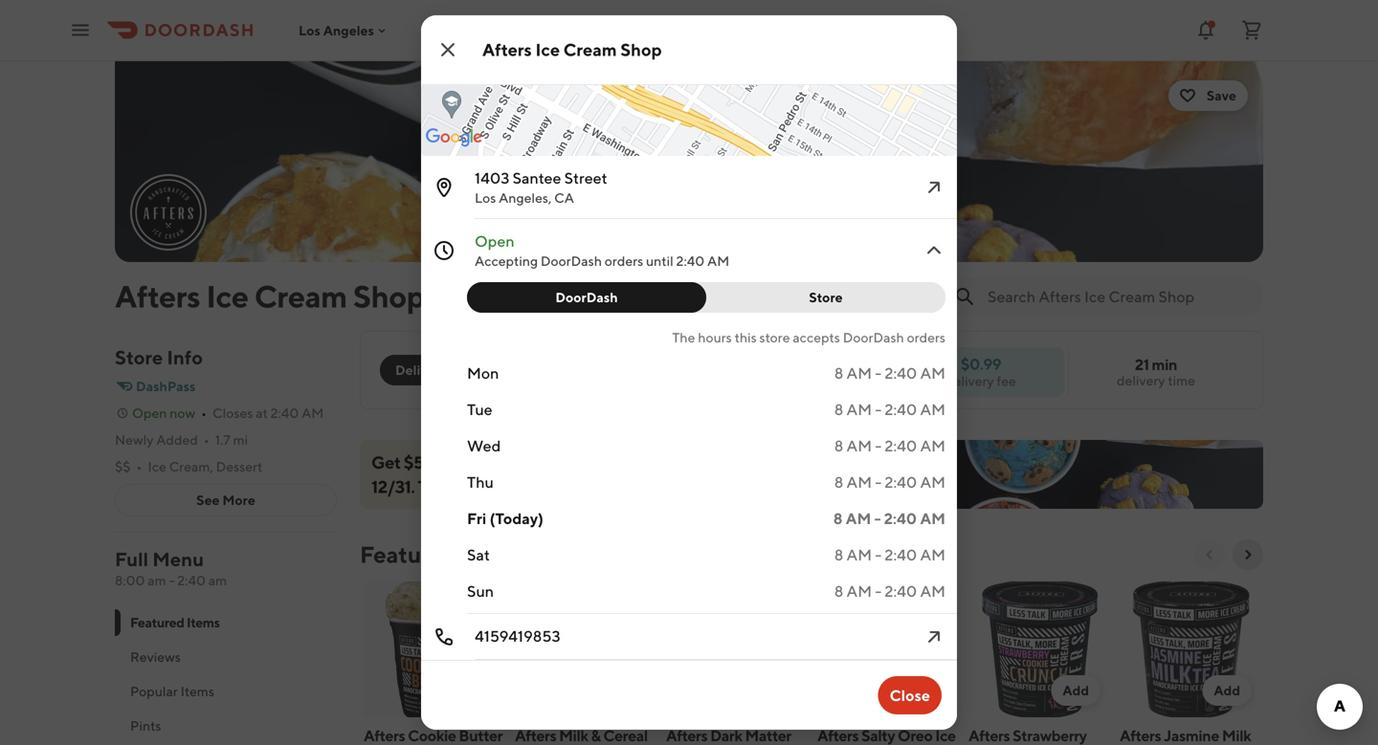 Task type: vqa. For each thing, say whether or not it's contained in the screenshot.
2:40 within full menu 8:00 am - 2:40 am
yes



Task type: describe. For each thing, give the bounding box(es) containing it.
los angeles
[[299, 22, 374, 38]]

$5
[[404, 452, 424, 473]]

4159419853
[[475, 628, 561, 646]]

2:40 inside full menu 8:00 am - 2:40 am
[[177, 573, 206, 589]]

close
[[890, 687, 931, 705]]

map region
[[261, 0, 997, 274]]

afters milk & cereal
[[515, 727, 648, 746]]

- for thu
[[876, 474, 882, 492]]

save button
[[1169, 80, 1249, 111]]

open accepting doordash orders until 2:40 am
[[475, 232, 730, 269]]

min
[[1152, 356, 1178, 374]]

get
[[372, 452, 401, 473]]

accepts
[[793, 330, 841, 346]]

afters dark matter
[[666, 727, 792, 746]]

the hours this store accepts doordash orders
[[673, 330, 946, 346]]

0 items, open order cart image
[[1241, 19, 1264, 42]]

powered by google image
[[426, 128, 483, 147]]

- for mon
[[876, 364, 882, 383]]

more
[[223, 493, 256, 508]]

angeles,
[[499, 190, 552, 206]]

apply
[[467, 477, 509, 497]]

8 am - 2:40 am for tue
[[835, 401, 946, 419]]

store for store info
[[115, 347, 163, 369]]

salty
[[862, 727, 896, 745]]

see more button
[[116, 485, 336, 516]]

the
[[673, 330, 696, 346]]

butter
[[459, 727, 503, 745]]

- for sat
[[876, 546, 882, 564]]

see
[[196, 493, 220, 508]]

2 am from the left
[[208, 573, 227, 589]]

cream.
[[605, 452, 660, 473]]

cereal
[[604, 727, 648, 745]]

orders inside open accepting doordash orders until 2:40 am
[[605, 253, 644, 269]]

off
[[427, 452, 448, 473]]

• closes at 2:40 am
[[201, 406, 324, 421]]

afters jasmine milk tea ice cream (1 pt) image
[[1120, 582, 1264, 718]]

hours
[[698, 330, 732, 346]]

0 horizontal spatial featured
[[130, 615, 184, 631]]

21 min delivery time
[[1117, 356, 1196, 389]]

pickup
[[478, 362, 521, 378]]

afters jasmine milk
[[1120, 727, 1252, 746]]

strawberry
[[1013, 727, 1087, 745]]

newly added • 1.7 mi
[[115, 432, 248, 448]]

store info
[[115, 347, 203, 369]]

2:40 for sat
[[885, 546, 918, 564]]

afters ice cream shop dialog
[[261, 0, 997, 731]]

pints button
[[115, 710, 337, 744]]

1 am from the left
[[148, 573, 166, 589]]

afters dark matter button
[[663, 578, 814, 746]]

fri (today)
[[467, 510, 544, 528]]

notification bell image
[[1195, 19, 1218, 42]]

add for jasmine
[[1215, 683, 1241, 699]]

DoorDash button
[[467, 282, 707, 313]]

now
[[663, 452, 698, 473]]

1403
[[475, 169, 510, 187]]

8 for thu
[[835, 474, 844, 492]]

cookie
[[408, 727, 456, 745]]

1 vertical spatial items
[[187, 615, 220, 631]]

1 vertical spatial •
[[204, 432, 209, 448]]

2 click item image from the top
[[923, 626, 946, 649]]

2 vertical spatial doordash
[[843, 330, 905, 346]]

next button of carousel image
[[1241, 548, 1256, 563]]

los angeles button
[[299, 22, 390, 38]]

Delivery radio
[[380, 355, 463, 386]]

reviews
[[130, 650, 181, 666]]

- inside full menu 8:00 am - 2:40 am
[[169, 573, 175, 589]]

tue
[[467, 401, 493, 419]]

full menu 8:00 am - 2:40 am
[[115, 549, 227, 589]]

2:40 for sun
[[885, 583, 918, 601]]

thu
[[467, 474, 494, 492]]

featured inside heading
[[360, 542, 457, 569]]

full
[[115, 549, 149, 571]]

store for store
[[810, 290, 843, 305]]

8:00
[[115, 573, 145, 589]]

add button for salty
[[901, 676, 950, 707]]

0 horizontal spatial featured items
[[130, 615, 220, 631]]

terms
[[418, 477, 464, 497]]

open now
[[132, 406, 195, 421]]

afters salty oreo ice cream (1 pt) image
[[818, 582, 961, 718]]

8 for sat
[[835, 546, 844, 564]]

street
[[565, 169, 608, 187]]

2:40 for tue
[[885, 401, 918, 419]]

ca
[[555, 190, 575, 206]]

afters milk & cereal button
[[511, 578, 663, 746]]

dark
[[711, 727, 743, 745]]

store
[[760, 330, 791, 346]]

close button
[[879, 677, 942, 715]]

afters inside afters dark matter
[[666, 727, 708, 745]]

Store button
[[695, 282, 946, 313]]

- for fri (today)
[[875, 510, 881, 528]]

Item Search search field
[[988, 286, 1249, 307]]

2:40 inside open accepting doordash orders until 2:40 am
[[677, 253, 705, 269]]

order methods option group
[[380, 355, 537, 386]]

save
[[1207, 88, 1237, 103]]

dashpass
[[136, 379, 196, 395]]

popular items
[[130, 684, 214, 700]]

mi
[[233, 432, 248, 448]]

$25+
[[451, 452, 489, 473]]

milk inside afters milk & cereal
[[559, 727, 589, 745]]

- for sun
[[876, 583, 882, 601]]

santee
[[513, 169, 562, 187]]

closes
[[213, 406, 253, 421]]

afters strawberry
[[969, 727, 1094, 746]]

items inside button
[[181, 684, 214, 700]]

jasmine
[[1165, 727, 1220, 745]]

afters inside "afters cookie butter"
[[364, 727, 405, 745]]

pints
[[130, 719, 161, 734]]

delivery
[[395, 362, 447, 378]]

open for open now
[[132, 406, 167, 421]]

open for open accepting doordash orders until 2:40 am
[[475, 232, 515, 250]]

1 horizontal spatial orders
[[907, 330, 946, 346]]

2:40 for mon
[[885, 364, 918, 383]]

sun
[[467, 583, 494, 601]]

8 for tue
[[835, 401, 844, 419]]

newly
[[115, 432, 154, 448]]



Task type: locate. For each thing, give the bounding box(es) containing it.
afters ice cream shop
[[483, 39, 662, 60], [651, 51, 728, 82], [651, 51, 728, 82], [115, 279, 425, 315]]

0 vertical spatial featured
[[360, 542, 457, 569]]

add button for jasmine
[[1203, 676, 1253, 707]]

click item image
[[923, 239, 946, 262], [923, 626, 946, 649]]

fee
[[997, 373, 1017, 389]]

open up newly
[[132, 406, 167, 421]]

milk
[[559, 727, 589, 745], [1223, 727, 1252, 745]]

1 vertical spatial orders
[[907, 330, 946, 346]]

open
[[475, 232, 515, 250], [132, 406, 167, 421]]

- inside get $5 off $25+ with afters ice cream. now - 12/31. terms apply
[[702, 452, 708, 473]]

get $5 off $25+ with afters ice cream. now - 12/31. terms apply
[[372, 452, 708, 497]]

doordash inside open accepting doordash orders until 2:40 am
[[541, 253, 602, 269]]

add up oreo
[[912, 683, 938, 699]]

8 am - 2:40 am for mon
[[835, 364, 946, 383]]

hour options option group
[[467, 282, 946, 313]]

added
[[156, 432, 198, 448]]

dessert
[[216, 459, 263, 475]]

los down 1403
[[475, 190, 496, 206]]

this
[[735, 330, 757, 346]]

items right the popular
[[181, 684, 214, 700]]

1 vertical spatial doordash
[[556, 290, 618, 305]]

popular items button
[[115, 675, 337, 710]]

12/31.
[[372, 477, 415, 497]]

$$
[[115, 459, 131, 475]]

0 vertical spatial orders
[[605, 253, 644, 269]]

accepting
[[475, 253, 538, 269]]

click item image
[[923, 176, 946, 199]]

1 vertical spatial featured
[[130, 615, 184, 631]]

1 vertical spatial open
[[132, 406, 167, 421]]

1403 santee street los angeles, ca
[[475, 169, 608, 206]]

2 add from the left
[[1063, 683, 1090, 699]]

milk inside afters jasmine milk
[[1223, 727, 1252, 745]]

1 horizontal spatial featured items
[[360, 542, 521, 569]]

0 vertical spatial •
[[201, 406, 207, 421]]

reviews button
[[115, 641, 337, 675]]

0 vertical spatial click item image
[[923, 239, 946, 262]]

doordash up doordash button
[[541, 253, 602, 269]]

featured items down fri at the left
[[360, 542, 521, 569]]

close afters ice cream shop image
[[437, 38, 460, 61]]

fri
[[467, 510, 487, 528]]

2 horizontal spatial add
[[1215, 683, 1241, 699]]

at
[[256, 406, 268, 421]]

8 am - 2:40 am for fri (today)
[[834, 510, 946, 528]]

ice
[[536, 39, 560, 60], [701, 51, 720, 67], [701, 51, 720, 67], [206, 279, 249, 315], [579, 452, 602, 473], [148, 459, 166, 475], [936, 727, 956, 745]]

ice inside get $5 off $25+ with afters ice cream. now - 12/31. terms apply
[[579, 452, 602, 473]]

time
[[1169, 373, 1196, 389]]

0 horizontal spatial milk
[[559, 727, 589, 745]]

afters dark matter brownie batter ice cream (1 pt) image
[[666, 582, 810, 718]]

store inside button
[[810, 290, 843, 305]]

items
[[461, 542, 521, 569], [187, 615, 220, 631], [181, 684, 214, 700]]

2:40 for fri (today)
[[885, 510, 918, 528]]

los inside 1403 santee street los angeles, ca
[[475, 190, 496, 206]]

3 add button from the left
[[1203, 676, 1253, 707]]

doordash right accepts
[[843, 330, 905, 346]]

afters
[[483, 39, 532, 60], [659, 51, 698, 67], [659, 51, 698, 67], [115, 279, 200, 315], [529, 452, 576, 473], [364, 727, 405, 745], [515, 727, 557, 745], [666, 727, 708, 745], [818, 727, 859, 745], [969, 727, 1011, 745], [1120, 727, 1162, 745]]

0 horizontal spatial los
[[299, 22, 321, 38]]

1.7
[[215, 432, 231, 448]]

previous button of carousel image
[[1203, 548, 1218, 563]]

open up accepting
[[475, 232, 515, 250]]

mon
[[467, 364, 499, 383]]

1 horizontal spatial delivery
[[1117, 373, 1166, 389]]

add button up jasmine
[[1203, 676, 1253, 707]]

• left "1.7" on the bottom of page
[[204, 432, 209, 448]]

0 horizontal spatial add
[[912, 683, 938, 699]]

Pickup radio
[[451, 355, 537, 386]]

add for salty
[[912, 683, 938, 699]]

1 horizontal spatial milk
[[1223, 727, 1252, 745]]

items up sun
[[461, 542, 521, 569]]

open inside open accepting doordash orders until 2:40 am
[[475, 232, 515, 250]]

afters ice cream shop image
[[115, 61, 1264, 262], [132, 176, 205, 249]]

1 add from the left
[[912, 683, 938, 699]]

delivery inside 21 min delivery time
[[1117, 373, 1166, 389]]

0 vertical spatial items
[[461, 542, 521, 569]]

8 am - 2:40 am for sat
[[835, 546, 946, 564]]

8 for wed
[[835, 437, 844, 455]]

afters inside the afters salty oreo ice
[[818, 727, 859, 745]]

delivery left time
[[1117, 373, 1166, 389]]

2:40 for wed
[[885, 437, 918, 455]]

1 vertical spatial featured items
[[130, 615, 220, 631]]

0 vertical spatial doordash
[[541, 253, 602, 269]]

am up reviews button
[[208, 573, 227, 589]]

add up strawberry
[[1063, 683, 1090, 699]]

2 horizontal spatial add button
[[1203, 676, 1253, 707]]

afters inside afters strawberry
[[969, 727, 1011, 745]]

0 horizontal spatial delivery
[[946, 373, 995, 389]]

delivery inside $0.99 delivery fee
[[946, 373, 995, 389]]

info
[[167, 347, 203, 369]]

1 vertical spatial click item image
[[923, 626, 946, 649]]

sat
[[467, 546, 490, 564]]

- for tue
[[876, 401, 882, 419]]

2:40 for thu
[[885, 474, 918, 492]]

featured up 'reviews'
[[130, 615, 184, 631]]

open menu image
[[69, 19, 92, 42]]

click item image down click item icon
[[923, 239, 946, 262]]

featured
[[360, 542, 457, 569], [130, 615, 184, 631]]

0 vertical spatial featured items
[[360, 542, 521, 569]]

1 vertical spatial los
[[475, 190, 496, 206]]

1 horizontal spatial open
[[475, 232, 515, 250]]

add button for strawberry
[[1052, 676, 1101, 707]]

afters inside afters jasmine milk
[[1120, 727, 1162, 745]]

afters cookie butter ice cream (1 pt) image
[[364, 582, 508, 718]]

0 horizontal spatial am
[[148, 573, 166, 589]]

afters cookie butter button
[[360, 578, 511, 746]]

0 vertical spatial store
[[810, 290, 843, 305]]

items inside heading
[[461, 542, 521, 569]]

0 horizontal spatial open
[[132, 406, 167, 421]]

2 add button from the left
[[1052, 676, 1101, 707]]

$0.99 delivery fee
[[946, 355, 1017, 389]]

until
[[646, 253, 674, 269]]

0 horizontal spatial store
[[115, 347, 163, 369]]

featured down 12/31. in the left of the page
[[360, 542, 457, 569]]

0 vertical spatial open
[[475, 232, 515, 250]]

$0.99
[[961, 355, 1002, 373]]

2 vertical spatial •
[[136, 459, 142, 475]]

add
[[912, 683, 938, 699], [1063, 683, 1090, 699], [1215, 683, 1241, 699]]

afters cookie butter
[[364, 727, 503, 746]]

1 milk from the left
[[559, 727, 589, 745]]

oreo
[[898, 727, 933, 745]]

add button up oreo
[[901, 676, 950, 707]]

add button
[[901, 676, 950, 707], [1052, 676, 1101, 707], [1203, 676, 1253, 707]]

(today)
[[490, 510, 544, 528]]

afters inside afters milk & cereal
[[515, 727, 557, 745]]

store up accepts
[[810, 290, 843, 305]]

add for strawberry
[[1063, 683, 1090, 699]]

afters strawberry cookie crunch ice cream (1 pt) image
[[969, 582, 1113, 718]]

2 milk from the left
[[1223, 727, 1252, 745]]

add button up strawberry
[[1052, 676, 1101, 707]]

1 horizontal spatial store
[[810, 290, 843, 305]]

matter
[[745, 727, 792, 745]]

1 horizontal spatial am
[[208, 573, 227, 589]]

store
[[810, 290, 843, 305], [115, 347, 163, 369]]

click item image up 'close'
[[923, 626, 946, 649]]

am right 8:00
[[148, 573, 166, 589]]

21
[[1136, 356, 1150, 374]]

- for wed
[[876, 437, 882, 455]]

2 vertical spatial items
[[181, 684, 214, 700]]

afters salty oreo ice
[[818, 727, 956, 746]]

popular
[[130, 684, 178, 700]]

1 horizontal spatial add
[[1063, 683, 1090, 699]]

8 am - 2:40 am for sun
[[835, 583, 946, 601]]

wed
[[467, 437, 501, 455]]

0 horizontal spatial add button
[[901, 676, 950, 707]]

los left angeles
[[299, 22, 321, 38]]

8 for mon
[[835, 364, 844, 383]]

1 horizontal spatial los
[[475, 190, 496, 206]]

menu
[[152, 549, 204, 571]]

featured items heading
[[360, 540, 521, 571]]

8 am - 2:40 am for wed
[[835, 437, 946, 455]]

0 vertical spatial los
[[299, 22, 321, 38]]

afters milk & cereal ice cream (1 pt) image
[[515, 582, 659, 718]]

shop
[[621, 39, 662, 60], [696, 67, 728, 82], [696, 67, 728, 82], [353, 279, 425, 315]]

1 horizontal spatial add button
[[1052, 676, 1101, 707]]

• right now
[[201, 406, 207, 421]]

1 add button from the left
[[901, 676, 950, 707]]

items up reviews button
[[187, 615, 220, 631]]

1 click item image from the top
[[923, 239, 946, 262]]

featured items up 'reviews'
[[130, 615, 220, 631]]

$$ • ice cream, dessert
[[115, 459, 263, 475]]

ice inside the afters salty oreo ice
[[936, 727, 956, 745]]

cream,
[[169, 459, 213, 475]]

3 add from the left
[[1215, 683, 1241, 699]]

angeles
[[323, 22, 374, 38]]

milk right jasmine
[[1223, 727, 1252, 745]]

afters inside get $5 off $25+ with afters ice cream. now - 12/31. terms apply
[[529, 452, 576, 473]]

doordash down open accepting doordash orders until 2:40 am
[[556, 290, 618, 305]]

2:40
[[677, 253, 705, 269], [885, 364, 918, 383], [885, 401, 918, 419], [271, 406, 299, 421], [885, 437, 918, 455], [885, 474, 918, 492], [885, 510, 918, 528], [885, 546, 918, 564], [177, 573, 206, 589], [885, 583, 918, 601]]

add up jasmine
[[1215, 683, 1241, 699]]

1 horizontal spatial featured
[[360, 542, 457, 569]]

cream
[[564, 39, 617, 60], [651, 67, 693, 82], [651, 67, 693, 82], [254, 279, 347, 315]]

0 horizontal spatial orders
[[605, 253, 644, 269]]

8 am - 2:40 am for thu
[[835, 474, 946, 492]]

am
[[708, 253, 730, 269], [847, 364, 872, 383], [921, 364, 946, 383], [847, 401, 872, 419], [921, 401, 946, 419], [302, 406, 324, 421], [847, 437, 872, 455], [921, 437, 946, 455], [847, 474, 872, 492], [921, 474, 946, 492], [846, 510, 872, 528], [921, 510, 946, 528], [847, 546, 872, 564], [921, 546, 946, 564], [847, 583, 872, 601], [921, 583, 946, 601]]

• right $$
[[136, 459, 142, 475]]

am inside open accepting doordash orders until 2:40 am
[[708, 253, 730, 269]]

store up dashpass
[[115, 347, 163, 369]]

&
[[591, 727, 601, 745]]

am
[[148, 573, 166, 589], [208, 573, 227, 589]]

los
[[299, 22, 321, 38], [475, 190, 496, 206]]

8 for fri (today)
[[834, 510, 843, 528]]

milk left &
[[559, 727, 589, 745]]

with
[[492, 452, 526, 473]]

doordash inside button
[[556, 290, 618, 305]]

8 for sun
[[835, 583, 844, 601]]

now
[[170, 406, 195, 421]]

1 vertical spatial store
[[115, 347, 163, 369]]

see more
[[196, 493, 256, 508]]

delivery left fee
[[946, 373, 995, 389]]

8 am - 2:40 am
[[835, 364, 946, 383], [835, 401, 946, 419], [835, 437, 946, 455], [835, 474, 946, 492], [834, 510, 946, 528], [835, 546, 946, 564], [835, 583, 946, 601]]



